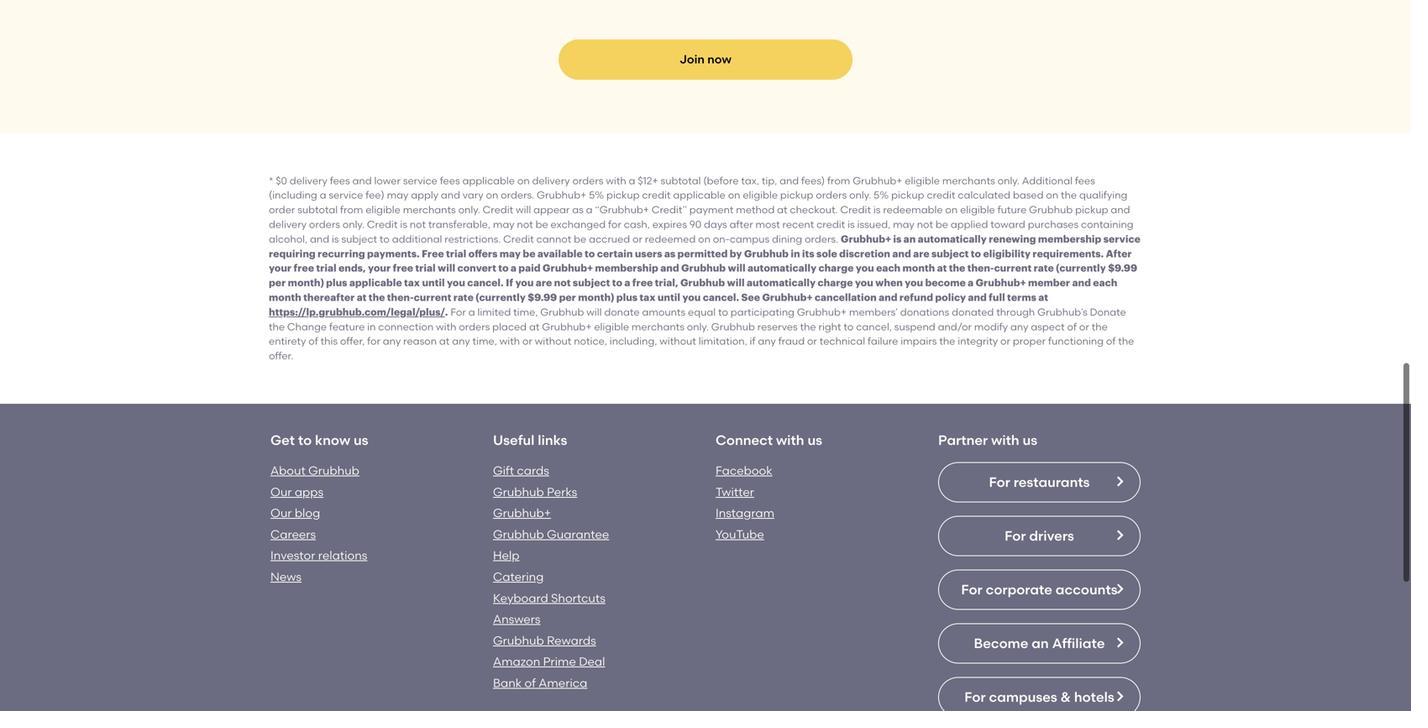 Task type: describe. For each thing, give the bounding box(es) containing it.
grubhub+ up participating
[[762, 293, 813, 303]]

to up if
[[498, 264, 509, 274]]

and up 'trial,'
[[661, 264, 680, 274]]

or right fraud
[[808, 335, 818, 348]]

eligible inside "for a limited time, grubhub will donate amounts equal to participating grubhub+ members' donations donated through grubhub's donate the change feature in connection with orders placed at grubhub+ eligible merchants only. grubhub reserves the right to cancel, suspend and/or modify any aspect of or the entirety of this offer, for any reason at any time, with or without notice, including, without limitation, if any fraud or technical failure impairs the integrity or proper functioning of the offer."
[[594, 321, 629, 333]]

only. up recurring
[[343, 218, 365, 231]]

be down "appear"
[[536, 218, 548, 231]]

cash,
[[624, 218, 650, 231]]

to right equal
[[718, 306, 729, 318]]

grubhub down campus on the top of the page
[[744, 249, 789, 259]]

a up if
[[511, 264, 517, 274]]

credit up issued,
[[841, 204, 871, 216]]

to inside * $0 delivery fees and lower service fees applicable on delivery orders with a $12+ subtotal (before tax, tip, and fees) from grubhub+ eligible merchants only. additional fees (including a service fee) may apply and vary on orders. grubhub+ 5% pickup credit applicable on eligible pickup orders only. 5% pickup credit calculated based on the qualifying order subtotal from eligible merchants only. credit will appear as a "grubhub+ credit" payment method at checkout. credit is redeemable on eligible future grubhub pickup and delivery orders only. credit is not transferable, may not be exchanged for cash, expires 90 days after most recent credit is issued, may not be applied toward purchases containing alcohol, and is subject to additional restrictions. credit cannot be accrued or redeemed on on-campus dining orders.
[[380, 233, 390, 245]]

of inside gift cards grubhub perks grubhub+ grubhub guarantee help catering keyboard shortcuts answers grubhub rewards amazon prime deal bank of america
[[525, 676, 536, 691]]

full
[[989, 293, 1006, 303]]

any right reason
[[452, 335, 470, 348]]

drivers
[[1030, 528, 1075, 544]]

for campuses & hotels link
[[939, 678, 1141, 712]]

join now
[[680, 52, 732, 66]]

pickup up redeemable
[[892, 189, 925, 201]]

2 our from the top
[[271, 506, 292, 521]]

grubhub+ link
[[493, 506, 551, 521]]

policy
[[936, 293, 966, 303]]

and down when
[[879, 293, 898, 303]]

1 vertical spatial charge
[[818, 278, 853, 288]]

campus
[[730, 233, 770, 245]]

grubhub inside about grubhub our apps our                                     blog careers investor                                     relations news
[[309, 464, 360, 478]]

delivery up alcohol, at the left
[[269, 218, 307, 231]]

careers
[[271, 528, 316, 542]]

if
[[750, 335, 756, 348]]

twitter
[[716, 485, 755, 499]]

will up see
[[727, 278, 745, 288]]

restrictions.
[[445, 233, 501, 245]]

0 horizontal spatial $9.99
[[528, 293, 557, 303]]

gift
[[493, 464, 514, 478]]

you right if
[[516, 278, 534, 288]]

youtube link
[[716, 528, 765, 542]]

grubhub+ up issued,
[[853, 175, 903, 187]]

1 vertical spatial automatically
[[748, 264, 817, 274]]

1 horizontal spatial rate
[[1034, 264, 1054, 274]]

alcohol,
[[269, 233, 308, 245]]

2 horizontal spatial free
[[633, 278, 653, 288]]

credit up "paid"
[[504, 233, 534, 245]]

grubhub+ up "appear"
[[537, 189, 587, 201]]

careers link
[[271, 528, 316, 542]]

answers link
[[493, 613, 541, 627]]

1 horizontal spatial tax
[[640, 293, 656, 303]]

now
[[708, 52, 732, 66]]

and right the tip, on the top of the page
[[780, 175, 799, 187]]

instagram
[[716, 506, 775, 521]]

available
[[538, 249, 583, 259]]

0 vertical spatial month
[[903, 264, 936, 274]]

expires
[[653, 218, 687, 231]]

at down member
[[1039, 293, 1049, 303]]

discretion
[[840, 249, 891, 259]]

and up when
[[893, 249, 912, 259]]

0 horizontal spatial credit
[[642, 189, 671, 201]]

free
[[422, 249, 444, 259]]

or up functioning
[[1080, 321, 1090, 333]]

orders up the checkout.
[[816, 189, 847, 201]]

users
[[635, 249, 663, 259]]

you down convert
[[447, 278, 465, 288]]

a left the $12+
[[629, 175, 636, 187]]

grubhub up limitation,
[[712, 321, 755, 333]]

donated
[[952, 306, 994, 318]]

$0
[[276, 175, 287, 187]]

redeemable
[[883, 204, 943, 216]]

restaurants
[[1014, 474, 1090, 491]]

with down "."
[[436, 321, 457, 333]]

a up donate
[[625, 278, 631, 288]]

or down 'placed'
[[523, 335, 533, 348]]

1 vertical spatial (currently
[[476, 293, 526, 303]]

trial,
[[655, 278, 679, 288]]

grubhub guarantee link
[[493, 528, 609, 542]]

a up exchanged
[[586, 204, 593, 216]]

with down 'placed'
[[500, 335, 520, 348]]

$12+
[[638, 175, 659, 187]]

eligibility
[[984, 249, 1031, 259]]

0 vertical spatial plus
[[326, 278, 347, 288]]

at right 'placed'
[[529, 321, 540, 333]]

grubhub inside * $0 delivery fees and lower service fees applicable on delivery orders with a $12+ subtotal (before tax, tip, and fees) from grubhub+ eligible merchants only. additional fees (including a service fee) may apply and vary on orders. grubhub+ 5% pickup credit applicable on eligible pickup orders only. 5% pickup credit calculated based on the qualifying order subtotal from eligible merchants only. credit will appear as a "grubhub+ credit" payment method at checkout. credit is redeemable on eligible future grubhub pickup and delivery orders only. credit is not transferable, may not be exchanged for cash, expires 90 days after most recent credit is issued, may not be applied toward purchases containing alcohol, and is subject to additional restrictions. credit cannot be accrued or redeemed on on-campus dining orders.
[[1030, 204, 1073, 216]]

right image for for corporate accounts
[[1113, 583, 1127, 596]]

1 horizontal spatial time,
[[514, 306, 538, 318]]

america
[[539, 676, 588, 691]]

and left vary on the left top of page
[[441, 189, 461, 201]]

1 your from the left
[[269, 264, 292, 274]]

grubhub's
[[1038, 306, 1088, 318]]

1 horizontal spatial membership
[[1039, 234, 1102, 244]]

a inside "for a limited time, grubhub will donate amounts equal to participating grubhub+ members' donations donated through grubhub's donate the change feature in connection with orders placed at grubhub+ eligible merchants only. grubhub reserves the right to cancel, suspend and/or modify any aspect of or the entirety of this offer, for any reason at any time, with or without notice, including, without limitation, if any fraud or technical failure impairs the integrity or proper functioning of the offer."
[[469, 306, 475, 318]]

accounts
[[1056, 582, 1118, 598]]

future
[[998, 204, 1027, 216]]

redeemed
[[645, 233, 696, 245]]

transferable,
[[428, 218, 491, 231]]

and down requirements.
[[1073, 278, 1092, 288]]

eligible up method
[[743, 189, 778, 201]]

0 vertical spatial automatically
[[918, 234, 987, 244]]

2 vertical spatial automatically
[[747, 278, 816, 288]]

grubhub rewards link
[[493, 634, 596, 648]]

0 vertical spatial $9.99
[[1109, 264, 1138, 274]]

1 horizontal spatial subtotal
[[661, 175, 701, 187]]

to down accrued
[[585, 249, 595, 259]]

3 fees from the left
[[1076, 175, 1096, 187]]

at up https://lp.grubhub.com/legal/plus/
[[357, 293, 367, 303]]

grubhub down gift cards link
[[493, 485, 544, 499]]

a right the become
[[968, 278, 974, 288]]

not up "paid"
[[517, 218, 533, 231]]

reason
[[403, 335, 437, 348]]

get to know us
[[271, 432, 369, 449]]

cards
[[517, 464, 549, 478]]

any down through
[[1011, 321, 1029, 333]]

to right 'get'
[[298, 432, 312, 449]]

donate
[[604, 306, 640, 318]]

0 horizontal spatial cancel.
[[467, 278, 504, 288]]

sole
[[817, 249, 838, 259]]

&
[[1061, 689, 1071, 706]]

grubhub down answers
[[493, 634, 544, 648]]

eligible up redeemable
[[905, 175, 940, 187]]

is left issued,
[[848, 218, 855, 231]]

0 vertical spatial per
[[269, 278, 286, 288]]

of up functioning
[[1068, 321, 1077, 333]]

and up recurring
[[310, 233, 330, 245]]

for for campuses
[[965, 689, 986, 706]]

links
[[538, 432, 568, 449]]

cancel,
[[857, 321, 892, 333]]

.
[[445, 307, 448, 318]]

help link
[[493, 549, 520, 563]]

appear
[[534, 204, 570, 216]]

by
[[730, 249, 742, 259]]

1 horizontal spatial plus
[[617, 293, 638, 303]]

pickup up "grubhub+
[[607, 189, 640, 201]]

grubhub up notice,
[[541, 306, 584, 318]]

1 vertical spatial month)
[[578, 293, 615, 303]]

certain
[[597, 249, 633, 259]]

eligible down "calculated"
[[961, 204, 996, 216]]

will down free
[[438, 264, 456, 274]]

limited
[[478, 306, 511, 318]]

1 vertical spatial then-
[[387, 293, 414, 303]]

0 vertical spatial applicable
[[463, 175, 515, 187]]

subject inside * $0 delivery fees and lower service fees applicable on delivery orders with a $12+ subtotal (before tax, tip, and fees) from grubhub+ eligible merchants only. additional fees (including a service fee) may apply and vary on orders. grubhub+ 5% pickup credit applicable on eligible pickup orders only. 5% pickup credit calculated based on the qualifying order subtotal from eligible merchants only. credit will appear as a "grubhub+ credit" payment method at checkout. credit is redeemable on eligible future grubhub pickup and delivery orders only. credit is not transferable, may not be exchanged for cash, expires 90 days after most recent credit is issued, may not be applied toward purchases containing alcohol, and is subject to additional restrictions. credit cannot be accrued or redeemed on on-campus dining orders.
[[342, 233, 377, 245]]

eligible down fee)
[[366, 204, 401, 216]]

an inside become an affiliate link
[[1032, 636, 1049, 652]]

1 horizontal spatial credit
[[817, 218, 846, 231]]

apps
[[295, 485, 324, 499]]

grubhub down the 'permitted'
[[682, 264, 726, 274]]

0 horizontal spatial subtotal
[[298, 204, 338, 216]]

proper
[[1013, 335, 1046, 348]]

not down redeemable
[[917, 218, 934, 231]]

of left this on the top of page
[[309, 335, 318, 348]]

keyboard shortcuts link
[[493, 591, 606, 606]]

1 horizontal spatial from
[[828, 175, 851, 187]]

2 your from the left
[[368, 264, 391, 274]]

grubhub+ down 'available'
[[543, 264, 593, 274]]

our apps link
[[271, 485, 324, 499]]

for drivers
[[1005, 528, 1075, 544]]

offer,
[[340, 335, 365, 348]]

additional
[[1022, 175, 1073, 187]]

1 vertical spatial from
[[340, 204, 363, 216]]

grubhub+ up discretion
[[841, 234, 892, 244]]

containing
[[1082, 218, 1134, 231]]

only. down vary on the left top of page
[[458, 204, 480, 216]]

pickup down fees)
[[781, 189, 814, 201]]

of down donate
[[1107, 335, 1116, 348]]

technical
[[820, 335, 866, 348]]

at right reason
[[439, 335, 450, 348]]

permitted
[[678, 249, 728, 259]]

credit down vary on the left top of page
[[483, 204, 514, 216]]

twitter link
[[716, 485, 755, 499]]

you down discretion
[[856, 264, 875, 274]]

you up refund
[[905, 278, 924, 288]]

1 horizontal spatial free
[[393, 264, 413, 274]]

delivery up (including
[[290, 175, 328, 187]]

an inside grubhub+ is an automatically renewing membership service requiring recurring payments. free trial offers may be available to certain users as permitted by grubhub in its sole discretion and are subject to eligibility requirements. after your free trial ends, your free trial will convert to a paid grubhub+ membership and grubhub will automatically charge you each month at the then-current rate (currently $9.99 per month) plus applicable tax until you cancel. if you are not subject to a free trial, grubhub will automatically charge you when you become a grubhub+ member and each month thereafter at the then-current rate (currently $9.99 per month) plus tax until you cancel. see grubhub+ cancellation and refund policy and full terms at https://lp.grubhub.com/legal/plus/ .
[[904, 234, 916, 244]]

about grubhub link
[[271, 464, 360, 478]]

0 horizontal spatial each
[[877, 264, 901, 274]]

get
[[271, 432, 295, 449]]

affiliate
[[1053, 636, 1105, 652]]

recurring
[[318, 249, 365, 259]]

for corporate accounts link
[[939, 570, 1141, 611]]

1 horizontal spatial (currently
[[1056, 264, 1107, 274]]

merchants inside "for a limited time, grubhub will donate amounts equal to participating grubhub+ members' donations donated through grubhub's donate the change feature in connection with orders placed at grubhub+ eligible merchants only. grubhub reserves the right to cancel, suspend and/or modify any aspect of or the entirety of this offer, for any reason at any time, with or without notice, including, without limitation, if any fraud or technical failure impairs the integrity or proper functioning of the offer."
[[632, 321, 685, 333]]

limitation,
[[699, 335, 748, 348]]

may inside grubhub+ is an automatically renewing membership service requiring recurring payments. free trial offers may be available to certain users as permitted by grubhub in its sole discretion and are subject to eligibility requirements. after your free trial ends, your free trial will convert to a paid grubhub+ membership and grubhub will automatically charge you each month at the then-current rate (currently $9.99 per month) plus applicable tax until you cancel. if you are not subject to a free trial, grubhub will automatically charge you when you become a grubhub+ member and each month thereafter at the then-current rate (currently $9.99 per month) plus tax until you cancel. see grubhub+ cancellation and refund policy and full terms at https://lp.grubhub.com/legal/plus/ .
[[500, 249, 521, 259]]

0 vertical spatial merchants
[[943, 175, 996, 187]]

orders inside "for a limited time, grubhub will donate amounts equal to participating grubhub+ members' donations donated through grubhub's donate the change feature in connection with orders placed at grubhub+ eligible merchants only. grubhub reserves the right to cancel, suspend and/or modify any aspect of or the entirety of this offer, for any reason at any time, with or without notice, including, without limitation, if any fraud or technical failure impairs the integrity or proper functioning of the offer."
[[459, 321, 490, 333]]

0 vertical spatial month)
[[288, 278, 324, 288]]

* $0 delivery fees and lower service fees applicable on delivery orders with a $12+ subtotal (before tax, tip, and fees) from grubhub+ eligible merchants only. additional fees (including a service fee) may apply and vary on orders. grubhub+ 5% pickup credit applicable on eligible pickup orders only. 5% pickup credit calculated based on the qualifying order subtotal from eligible merchants only. credit will appear as a "grubhub+ credit" payment method at checkout. credit is redeemable on eligible future grubhub pickup and delivery orders only. credit is not transferable, may not be exchanged for cash, expires 90 days after most recent credit is issued, may not be applied toward purchases containing alcohol, and is subject to additional restrictions. credit cannot be accrued or redeemed on on-campus dining orders.
[[269, 175, 1134, 245]]

for for corporate
[[962, 582, 983, 598]]

0 horizontal spatial tax
[[404, 278, 420, 288]]

useful links
[[493, 432, 568, 449]]

order
[[269, 204, 295, 216]]

and up donated
[[968, 293, 987, 303]]

only. up "based"
[[998, 175, 1020, 187]]

and/or
[[938, 321, 972, 333]]

qualifying
[[1080, 189, 1128, 201]]

pickup down qualifying
[[1076, 204, 1109, 216]]

orders up recurring
[[309, 218, 340, 231]]

deal
[[579, 655, 605, 669]]

1 horizontal spatial are
[[914, 249, 930, 259]]

for corporate accounts
[[962, 582, 1118, 598]]

notice,
[[574, 335, 607, 348]]

terms
[[1008, 293, 1037, 303]]

1 horizontal spatial each
[[1094, 278, 1118, 288]]

to down certain
[[612, 278, 623, 288]]

not up additional
[[410, 218, 426, 231]]

or down the modify
[[1001, 335, 1011, 348]]

1 vertical spatial cancel.
[[703, 293, 740, 303]]

applicable inside grubhub+ is an automatically renewing membership service requiring recurring payments. free trial offers may be available to certain users as permitted by grubhub in its sole discretion and are subject to eligibility requirements. after your free trial ends, your free trial will convert to a paid grubhub+ membership and grubhub will automatically charge you each month at the then-current rate (currently $9.99 per month) plus applicable tax until you cancel. if you are not subject to a free trial, grubhub will automatically charge you when you become a grubhub+ member and each month thereafter at the then-current rate (currently $9.99 per month) plus tax until you cancel. see grubhub+ cancellation and refund policy and full terms at https://lp.grubhub.com/legal/plus/ .
[[349, 278, 402, 288]]

guarantee
[[547, 528, 609, 542]]

may up restrictions.
[[493, 218, 515, 231]]

2 horizontal spatial applicable
[[673, 189, 726, 201]]

1 horizontal spatial trial
[[415, 264, 436, 274]]

right
[[819, 321, 842, 333]]

after
[[1106, 249, 1133, 259]]

https://lp.grubhub.com/legal/plus/
[[269, 307, 445, 318]]

credit down fee)
[[367, 218, 398, 231]]

right image for become an affiliate
[[1113, 637, 1127, 650]]

1 vertical spatial per
[[559, 293, 576, 303]]

useful
[[493, 432, 535, 449]]

0 horizontal spatial rate
[[454, 293, 474, 303]]

a right (including
[[320, 189, 326, 201]]

2 fees from the left
[[440, 175, 460, 187]]

1 horizontal spatial until
[[658, 293, 681, 303]]

grubhub down grubhub+ link at the left of the page
[[493, 528, 544, 542]]



Task type: locate. For each thing, give the bounding box(es) containing it.
0 vertical spatial service
[[403, 175, 438, 187]]

grubhub+ up full
[[976, 278, 1027, 288]]

0 vertical spatial right image
[[1113, 637, 1127, 650]]

grubhub+ is an automatically renewing membership service requiring recurring payments. free trial offers may be available to certain users as permitted by grubhub in its sole discretion and are subject to eligibility requirements. after your free trial ends, your free trial will convert to a paid grubhub+ membership and grubhub will automatically charge you each month at the then-current rate (currently $9.99 per month) plus applicable tax until you cancel. if you are not subject to a free trial, grubhub will automatically charge you when you become a grubhub+ member and each month thereafter at the then-current rate (currently $9.99 per month) plus tax until you cancel. see grubhub+ cancellation and refund policy and full terms at https://lp.grubhub.com/legal/plus/ .
[[269, 234, 1141, 318]]

right image for for campuses & hotels
[[1113, 690, 1127, 704]]

charge up cancellation
[[818, 278, 853, 288]]

credit down the checkout.
[[817, 218, 846, 231]]

0 horizontal spatial orders.
[[501, 189, 535, 201]]

automatically up see
[[747, 278, 816, 288]]

about grubhub our apps our                                     blog careers investor                                     relations news
[[271, 464, 368, 584]]

refund
[[900, 293, 934, 303]]

and up containing
[[1111, 204, 1131, 216]]

orders.
[[501, 189, 535, 201], [805, 233, 839, 245]]

right image
[[1113, 637, 1127, 650], [1113, 690, 1127, 704]]

0 horizontal spatial month)
[[288, 278, 324, 288]]

1 horizontal spatial subject
[[573, 278, 610, 288]]

rate down convert
[[454, 293, 474, 303]]

1 vertical spatial each
[[1094, 278, 1118, 288]]

2 horizontal spatial credit
[[927, 189, 956, 201]]

1 horizontal spatial as
[[665, 249, 676, 259]]

us up for restaurants at right
[[1023, 432, 1038, 449]]

only. inside "for a limited time, grubhub will donate amounts equal to participating grubhub+ members' donations donated through grubhub's donate the change feature in connection with orders placed at grubhub+ eligible merchants only. grubhub reserves the right to cancel, suspend and/or modify any aspect of or the entirety of this offer, for any reason at any time, with or without notice, including, without limitation, if any fraud or technical failure impairs the integrity or proper functioning of the offer."
[[687, 321, 709, 333]]

$9.99 down "paid"
[[528, 293, 557, 303]]

will down by
[[728, 264, 746, 274]]

connect with us
[[716, 432, 823, 449]]

in inside "for a limited time, grubhub will donate amounts equal to participating grubhub+ members' donations donated through grubhub's donate the change feature in connection with orders placed at grubhub+ eligible merchants only. grubhub reserves the right to cancel, suspend and/or modify any aspect of or the entirety of this offer, for any reason at any time, with or without notice, including, without limitation, if any fraud or technical failure impairs the integrity or proper functioning of the offer."
[[367, 321, 376, 333]]

for restaurants link
[[939, 463, 1141, 503]]

1 vertical spatial right image
[[1113, 690, 1127, 704]]

right image inside become an affiliate link
[[1113, 637, 1127, 650]]

1 vertical spatial until
[[658, 293, 681, 303]]

amounts
[[642, 306, 686, 318]]

free down payments.
[[393, 264, 413, 274]]

for restaurants
[[990, 474, 1090, 491]]

be left applied
[[936, 218, 949, 231]]

0 horizontal spatial an
[[904, 234, 916, 244]]

corporate
[[986, 582, 1053, 598]]

when
[[876, 278, 903, 288]]

2 right image from the top
[[1113, 690, 1127, 704]]

credit up redeemable
[[927, 189, 956, 201]]

(currently up limited
[[476, 293, 526, 303]]

0 horizontal spatial time,
[[473, 335, 497, 348]]

1 horizontal spatial per
[[559, 293, 576, 303]]

1 right image from the top
[[1113, 637, 1127, 650]]

service for fees
[[403, 175, 438, 187]]

cancellation
[[815, 293, 877, 303]]

0 vertical spatial (currently
[[1056, 264, 1107, 274]]

credit down the $12+
[[642, 189, 671, 201]]

per down requiring
[[269, 278, 286, 288]]

plus up "thereafter"
[[326, 278, 347, 288]]

month up change
[[269, 293, 301, 303]]

offers
[[469, 249, 498, 259]]

days
[[704, 218, 728, 231]]

2 vertical spatial service
[[1104, 234, 1141, 244]]

1 horizontal spatial cancel.
[[703, 293, 740, 303]]

not
[[410, 218, 426, 231], [517, 218, 533, 231], [917, 218, 934, 231], [554, 278, 571, 288]]

1 5% from the left
[[589, 189, 604, 201]]

any right if
[[758, 335, 776, 348]]

may down redeemable
[[893, 218, 915, 231]]

suspend
[[895, 321, 936, 333]]

0 horizontal spatial as
[[572, 204, 584, 216]]

impairs
[[901, 335, 937, 348]]

2 vertical spatial subject
[[573, 278, 610, 288]]

0 horizontal spatial membership
[[595, 264, 659, 274]]

for for restaurants
[[990, 474, 1011, 491]]

1 vertical spatial time,
[[473, 335, 497, 348]]

0 horizontal spatial merchants
[[403, 204, 456, 216]]

2 horizontal spatial us
[[1023, 432, 1038, 449]]

or inside * $0 delivery fees and lower service fees applicable on delivery orders with a $12+ subtotal (before tax, tip, and fees) from grubhub+ eligible merchants only. additional fees (including a service fee) may apply and vary on orders. grubhub+ 5% pickup credit applicable on eligible pickup orders only. 5% pickup credit calculated based on the qualifying order subtotal from eligible merchants only. credit will appear as a "grubhub+ credit" payment method at checkout. credit is redeemable on eligible future grubhub pickup and delivery orders only. credit is not transferable, may not be exchanged for cash, expires 90 days after most recent credit is issued, may not be applied toward purchases containing alcohol, and is subject to additional restrictions. credit cannot be accrued or redeemed on on-campus dining orders.
[[633, 233, 643, 245]]

purchases
[[1028, 218, 1079, 231]]

0 horizontal spatial until
[[422, 278, 445, 288]]

until down 'trial,'
[[658, 293, 681, 303]]

orders. up the sole
[[805, 233, 839, 245]]

an left affiliate
[[1032, 636, 1049, 652]]

1 vertical spatial for
[[367, 335, 381, 348]]

entirety
[[269, 335, 306, 348]]

for inside "for a limited time, grubhub will donate amounts equal to participating grubhub+ members' donations donated through grubhub's donate the change feature in connection with orders placed at grubhub+ eligible merchants only. grubhub reserves the right to cancel, suspend and/or modify any aspect of or the entirety of this offer, for any reason at any time, with or without notice, including, without limitation, if any fraud or technical failure impairs the integrity or proper functioning of the offer."
[[451, 306, 466, 318]]

perks
[[547, 485, 578, 499]]

applicable up payment
[[673, 189, 726, 201]]

applied
[[951, 218, 989, 231]]

(currently down requirements.
[[1056, 264, 1107, 274]]

0 vertical spatial each
[[877, 264, 901, 274]]

1 vertical spatial subtotal
[[298, 204, 338, 216]]

subject up the become
[[932, 249, 969, 259]]

members'
[[850, 306, 898, 318]]

in left its
[[791, 249, 800, 259]]

service inside grubhub+ is an automatically renewing membership service requiring recurring payments. free trial offers may be available to certain users as permitted by grubhub in its sole discretion and are subject to eligibility requirements. after your free trial ends, your free trial will convert to a paid grubhub+ membership and grubhub will automatically charge you each month at the then-current rate (currently $9.99 per month) plus applicable tax until you cancel. if you are not subject to a free trial, grubhub will automatically charge you when you become a grubhub+ member and each month thereafter at the then-current rate (currently $9.99 per month) plus tax until you cancel. see grubhub+ cancellation and refund policy and full terms at https://lp.grubhub.com/legal/plus/ .
[[1104, 234, 1141, 244]]

0 horizontal spatial then-
[[387, 293, 414, 303]]

0 vertical spatial as
[[572, 204, 584, 216]]

1 fees from the left
[[330, 175, 350, 187]]

shortcuts
[[551, 591, 606, 606]]

exchanged
[[551, 218, 606, 231]]

0 horizontal spatial trial
[[316, 264, 337, 274]]

credit
[[642, 189, 671, 201], [927, 189, 956, 201], [817, 218, 846, 231]]

applicable up vary on the left top of page
[[463, 175, 515, 187]]

3 right image from the top
[[1113, 583, 1127, 596]]

(including
[[269, 189, 317, 201]]

2 us from the left
[[808, 432, 823, 449]]

for left corporate on the right of page
[[962, 582, 983, 598]]

right image inside "for restaurants" 'link'
[[1113, 475, 1127, 489]]

at inside * $0 delivery fees and lower service fees applicable on delivery orders with a $12+ subtotal (before tax, tip, and fees) from grubhub+ eligible merchants only. additional fees (including a service fee) may apply and vary on orders. grubhub+ 5% pickup credit applicable on eligible pickup orders only. 5% pickup credit calculated based on the qualifying order subtotal from eligible merchants only. credit will appear as a "grubhub+ credit" payment method at checkout. credit is redeemable on eligible future grubhub pickup and delivery orders only. credit is not transferable, may not be exchanged for cash, expires 90 days after most recent credit is issued, may not be applied toward purchases containing alcohol, and is subject to additional restrictions. credit cannot be accrued or redeemed on on-campus dining orders.
[[777, 204, 788, 216]]

or down cash,
[[633, 233, 643, 245]]

2 vertical spatial merchants
[[632, 321, 685, 333]]

relations
[[318, 549, 368, 563]]

1 horizontal spatial service
[[403, 175, 438, 187]]

membership up requirements.
[[1039, 234, 1102, 244]]

fees up transferable,
[[440, 175, 460, 187]]

for right "."
[[451, 306, 466, 318]]

checkout.
[[790, 204, 838, 216]]

as inside * $0 delivery fees and lower service fees applicable on delivery orders with a $12+ subtotal (before tax, tip, and fees) from grubhub+ eligible merchants only. additional fees (including a service fee) may apply and vary on orders. grubhub+ 5% pickup credit applicable on eligible pickup orders only. 5% pickup credit calculated based on the qualifying order subtotal from eligible merchants only. credit will appear as a "grubhub+ credit" payment method at checkout. credit is redeemable on eligible future grubhub pickup and delivery orders only. credit is not transferable, may not be exchanged for cash, expires 90 days after most recent credit is issued, may not be applied toward purchases containing alcohol, and is subject to additional restrictions. credit cannot be accrued or redeemed on on-campus dining orders.
[[572, 204, 584, 216]]

us for connect with us
[[808, 432, 823, 449]]

https://lp.grubhub.com/legal/plus/ link
[[269, 307, 445, 318]]

thereafter
[[303, 293, 355, 303]]

1 vertical spatial month
[[269, 293, 301, 303]]

may
[[387, 189, 409, 201], [493, 218, 515, 231], [893, 218, 915, 231], [500, 249, 521, 259]]

then- up connection
[[387, 293, 414, 303]]

service for requiring
[[1104, 234, 1141, 244]]

0 vertical spatial cancel.
[[467, 278, 504, 288]]

will left "appear"
[[516, 204, 531, 216]]

us right know
[[354, 432, 369, 449]]

grubhub up equal
[[681, 278, 725, 288]]

with right connect
[[776, 432, 805, 449]]

as inside grubhub+ is an automatically renewing membership service requiring recurring payments. free trial offers may be available to certain users as permitted by grubhub in its sole discretion and are subject to eligibility requirements. after your free trial ends, your free trial will convert to a paid grubhub+ membership and grubhub will automatically charge you each month at the then-current rate (currently $9.99 per month) plus applicable tax until you cancel. if you are not subject to a free trial, grubhub will automatically charge you when you become a grubhub+ member and each month thereafter at the then-current rate (currently $9.99 per month) plus tax until you cancel. see grubhub+ cancellation and refund policy and full terms at https://lp.grubhub.com/legal/plus/ .
[[665, 249, 676, 259]]

0 horizontal spatial month
[[269, 293, 301, 303]]

0 horizontal spatial subject
[[342, 233, 377, 245]]

service
[[403, 175, 438, 187], [329, 189, 363, 201], [1104, 234, 1141, 244]]

trial down restrictions.
[[446, 249, 467, 259]]

at up the become
[[938, 264, 947, 274]]

is up recurring
[[332, 233, 339, 245]]

issued,
[[858, 218, 891, 231]]

investor
[[271, 549, 315, 563]]

1 horizontal spatial without
[[660, 335, 697, 348]]

our
[[271, 485, 292, 499], [271, 506, 292, 521]]

join now button
[[559, 39, 853, 80]]

subject
[[342, 233, 377, 245], [932, 249, 969, 259], [573, 278, 610, 288]]

2 right image from the top
[[1113, 529, 1127, 542]]

be down exchanged
[[574, 233, 587, 245]]

subtotal
[[661, 175, 701, 187], [298, 204, 338, 216]]

0 horizontal spatial service
[[329, 189, 363, 201]]

may down lower
[[387, 189, 409, 201]]

0 vertical spatial from
[[828, 175, 851, 187]]

0 vertical spatial charge
[[819, 264, 854, 274]]

1 our from the top
[[271, 485, 292, 499]]

month) up "thereafter"
[[288, 278, 324, 288]]

0 vertical spatial until
[[422, 278, 445, 288]]

(before
[[704, 175, 739, 187]]

1 vertical spatial orders.
[[805, 233, 839, 245]]

0 vertical spatial orders.
[[501, 189, 535, 201]]

gift cards link
[[493, 464, 549, 478]]

1 vertical spatial membership
[[595, 264, 659, 274]]

orders up exchanged
[[573, 175, 604, 187]]

for for drivers
[[1005, 528, 1027, 544]]

0 vertical spatial our
[[271, 485, 292, 499]]

per
[[269, 278, 286, 288], [559, 293, 576, 303]]

you up cancellation
[[855, 278, 874, 288]]

partner with us
[[939, 432, 1038, 449]]

for inside * $0 delivery fees and lower service fees applicable on delivery orders with a $12+ subtotal (before tax, tip, and fees) from grubhub+ eligible merchants only. additional fees (including a service fee) may apply and vary on orders. grubhub+ 5% pickup credit applicable on eligible pickup orders only. 5% pickup credit calculated based on the qualifying order subtotal from eligible merchants only. credit will appear as a "grubhub+ credit" payment method at checkout. credit is redeemable on eligible future grubhub pickup and delivery orders only. credit is not transferable, may not be exchanged for cash, expires 90 days after most recent credit is issued, may not be applied toward purchases containing alcohol, and is subject to additional restrictions. credit cannot be accrued or redeemed on on-campus dining orders.
[[608, 218, 622, 231]]

1 without from the left
[[535, 335, 572, 348]]

toward
[[991, 218, 1026, 231]]

blog
[[295, 506, 320, 521]]

catering
[[493, 570, 544, 584]]

0 horizontal spatial free
[[294, 264, 314, 274]]

delivery up "appear"
[[532, 175, 570, 187]]

requirements.
[[1033, 249, 1104, 259]]

membership
[[1039, 234, 1102, 244], [595, 264, 659, 274]]

0 vertical spatial then-
[[968, 264, 995, 274]]

modify
[[975, 321, 1009, 333]]

us right connect
[[808, 432, 823, 449]]

0 vertical spatial tax
[[404, 278, 420, 288]]

right image inside for corporate accounts "link"
[[1113, 583, 1127, 596]]

free
[[294, 264, 314, 274], [393, 264, 413, 274], [633, 278, 653, 288]]

catering link
[[493, 570, 544, 584]]

right image for for restaurants
[[1113, 475, 1127, 489]]

1 horizontal spatial fees
[[440, 175, 460, 187]]

will inside "for a limited time, grubhub will donate amounts equal to participating grubhub+ members' donations donated through grubhub's donate the change feature in connection with orders placed at grubhub+ eligible merchants only. grubhub reserves the right to cancel, suspend and/or modify any aspect of or the entirety of this offer, for any reason at any time, with or without notice, including, without limitation, if any fraud or technical failure impairs the integrity or proper functioning of the offer."
[[587, 306, 602, 318]]

become
[[974, 636, 1029, 652]]

0 vertical spatial right image
[[1113, 475, 1127, 489]]

current down 'eligibility'
[[995, 264, 1032, 274]]

for for a
[[451, 306, 466, 318]]

tip,
[[762, 175, 777, 187]]

is up issued,
[[874, 204, 881, 216]]

to up technical
[[844, 321, 854, 333]]

0 horizontal spatial in
[[367, 321, 376, 333]]

the
[[1061, 189, 1077, 201], [949, 264, 966, 274], [369, 293, 385, 303], [269, 321, 285, 333], [800, 321, 817, 333], [1092, 321, 1108, 333], [940, 335, 956, 348], [1119, 335, 1135, 348]]

0 horizontal spatial plus
[[326, 278, 347, 288]]

2 without from the left
[[660, 335, 697, 348]]

tax
[[404, 278, 420, 288], [640, 293, 656, 303]]

an
[[904, 234, 916, 244], [1032, 636, 1049, 652]]

cancel.
[[467, 278, 504, 288], [703, 293, 740, 303]]

0 horizontal spatial applicable
[[349, 278, 402, 288]]

right image right affiliate
[[1113, 637, 1127, 650]]

automatically down applied
[[918, 234, 987, 244]]

grubhub+ up notice,
[[542, 321, 592, 333]]

from
[[828, 175, 851, 187], [340, 204, 363, 216]]

0 horizontal spatial us
[[354, 432, 369, 449]]

1 vertical spatial as
[[665, 249, 676, 259]]

is inside grubhub+ is an automatically renewing membership service requiring recurring payments. free trial offers may be available to certain users as permitted by grubhub in its sole discretion and are subject to eligibility requirements. after your free trial ends, your free trial will convert to a paid grubhub+ membership and grubhub will automatically charge you each month at the then-current rate (currently $9.99 per month) plus applicable tax until you cancel. if you are not subject to a free trial, grubhub will automatically charge you when you become a grubhub+ member and each month thereafter at the then-current rate (currently $9.99 per month) plus tax until you cancel. see grubhub+ cancellation and refund policy and full terms at https://lp.grubhub.com/legal/plus/ .
[[894, 234, 902, 244]]

its
[[802, 249, 815, 259]]

2 vertical spatial right image
[[1113, 583, 1127, 596]]

1 horizontal spatial month)
[[578, 293, 615, 303]]

right image inside for drivers link
[[1113, 529, 1127, 542]]

only.
[[998, 175, 1020, 187], [850, 189, 872, 201], [458, 204, 480, 216], [343, 218, 365, 231], [687, 321, 709, 333]]

equal
[[688, 306, 716, 318]]

0 horizontal spatial current
[[414, 293, 452, 303]]

through
[[997, 306, 1036, 318]]

an down redeemable
[[904, 234, 916, 244]]

orders
[[573, 175, 604, 187], [816, 189, 847, 201], [309, 218, 340, 231], [459, 321, 490, 333]]

1 horizontal spatial then-
[[968, 264, 995, 274]]

any down connection
[[383, 335, 401, 348]]

change
[[287, 321, 327, 333]]

or
[[633, 233, 643, 245], [1080, 321, 1090, 333], [523, 335, 533, 348], [808, 335, 818, 348], [1001, 335, 1011, 348]]

1 vertical spatial are
[[536, 278, 552, 288]]

grubhub+ inside gift cards grubhub perks grubhub+ grubhub guarantee help catering keyboard shortcuts answers grubhub rewards amazon prime deal bank of america
[[493, 506, 551, 521]]

1 horizontal spatial your
[[368, 264, 391, 274]]

right image for for drivers
[[1113, 529, 1127, 542]]

bank of america link
[[493, 676, 588, 691]]

will inside * $0 delivery fees and lower service fees applicable on delivery orders with a $12+ subtotal (before tax, tip, and fees) from grubhub+ eligible merchants only. additional fees (including a service fee) may apply and vary on orders. grubhub+ 5% pickup credit applicable on eligible pickup orders only. 5% pickup credit calculated based on the qualifying order subtotal from eligible merchants only. credit will appear as a "grubhub+ credit" payment method at checkout. credit is redeemable on eligible future grubhub pickup and delivery orders only. credit is not transferable, may not be exchanged for cash, expires 90 days after most recent credit is issued, may not be applied toward purchases containing alcohol, and is subject to additional restrictions. credit cannot be accrued or redeemed on on-campus dining orders.
[[516, 204, 531, 216]]

will
[[516, 204, 531, 216], [438, 264, 456, 274], [728, 264, 746, 274], [727, 278, 745, 288], [587, 306, 602, 318]]

1 vertical spatial rate
[[454, 293, 474, 303]]

1 us from the left
[[354, 432, 369, 449]]

1 horizontal spatial an
[[1032, 636, 1049, 652]]

right image
[[1113, 475, 1127, 489], [1113, 529, 1127, 542], [1113, 583, 1127, 596]]

us for partner with us
[[1023, 432, 1038, 449]]

of right bank
[[525, 676, 536, 691]]

is down redeemable
[[894, 234, 902, 244]]

prime
[[543, 655, 576, 669]]

facebook
[[716, 464, 773, 478]]

2 5% from the left
[[874, 189, 889, 201]]

2 horizontal spatial trial
[[446, 249, 467, 259]]

1 horizontal spatial current
[[995, 264, 1032, 274]]

subject down certain
[[573, 278, 610, 288]]

you
[[856, 264, 875, 274], [447, 278, 465, 288], [516, 278, 534, 288], [855, 278, 874, 288], [905, 278, 924, 288], [683, 293, 701, 303]]

pickup
[[607, 189, 640, 201], [781, 189, 814, 201], [892, 189, 925, 201], [1076, 204, 1109, 216]]

in inside grubhub+ is an automatically renewing membership service requiring recurring payments. free trial offers may be available to certain users as permitted by grubhub in its sole discretion and are subject to eligibility requirements. after your free trial ends, your free trial will convert to a paid grubhub+ membership and grubhub will automatically charge you each month at the then-current rate (currently $9.99 per month) plus applicable tax until you cancel. if you are not subject to a free trial, grubhub will automatically charge you when you become a grubhub+ member and each month thereafter at the then-current rate (currently $9.99 per month) plus tax until you cancel. see grubhub+ cancellation and refund policy and full terms at https://lp.grubhub.com/legal/plus/ .
[[791, 249, 800, 259]]

1 horizontal spatial 5%
[[874, 189, 889, 201]]

from right fees)
[[828, 175, 851, 187]]

1 vertical spatial plus
[[617, 293, 638, 303]]

subtotal down (including
[[298, 204, 338, 216]]

not inside grubhub+ is an automatically renewing membership service requiring recurring payments. free trial offers may be available to certain users as permitted by grubhub in its sole discretion and are subject to eligibility requirements. after your free trial ends, your free trial will convert to a paid grubhub+ membership and grubhub will automatically charge you each month at the then-current rate (currently $9.99 per month) plus applicable tax until you cancel. if you are not subject to a free trial, grubhub will automatically charge you when you become a grubhub+ member and each month thereafter at the then-current rate (currently $9.99 per month) plus tax until you cancel. see grubhub+ cancellation and refund policy and full terms at https://lp.grubhub.com/legal/plus/ .
[[554, 278, 571, 288]]

without left notice,
[[535, 335, 572, 348]]

only. up issued,
[[850, 189, 872, 201]]

1 vertical spatial current
[[414, 293, 452, 303]]

from up recurring
[[340, 204, 363, 216]]

campuses
[[990, 689, 1058, 706]]

1 vertical spatial right image
[[1113, 529, 1127, 542]]

and up fee)
[[353, 175, 372, 187]]

0 vertical spatial are
[[914, 249, 930, 259]]

is up additional
[[400, 218, 407, 231]]

2 horizontal spatial subject
[[932, 249, 969, 259]]

for inside 'link'
[[990, 474, 1011, 491]]

0 horizontal spatial (currently
[[476, 293, 526, 303]]

for inside "link"
[[962, 582, 983, 598]]

to down applied
[[971, 249, 982, 259]]

0 horizontal spatial are
[[536, 278, 552, 288]]

be inside grubhub+ is an automatically renewing membership service requiring recurring payments. free trial offers may be available to certain users as permitted by grubhub in its sole discretion and are subject to eligibility requirements. after your free trial ends, your free trial will convert to a paid grubhub+ membership and grubhub will automatically charge you each month at the then-current rate (currently $9.99 per month) plus applicable tax until you cancel. if you are not subject to a free trial, grubhub will automatically charge you when you become a grubhub+ member and each month thereafter at the then-current rate (currently $9.99 per month) plus tax until you cancel. see grubhub+ cancellation and refund policy and full terms at https://lp.grubhub.com/legal/plus/ .
[[523, 249, 536, 259]]

you up equal
[[683, 293, 701, 303]]

the inside * $0 delivery fees and lower service fees applicable on delivery orders with a $12+ subtotal (before tax, tip, and fees) from grubhub+ eligible merchants only. additional fees (including a service fee) may apply and vary on orders. grubhub+ 5% pickup credit applicable on eligible pickup orders only. 5% pickup credit calculated based on the qualifying order subtotal from eligible merchants only. credit will appear as a "grubhub+ credit" payment method at checkout. credit is redeemable on eligible future grubhub pickup and delivery orders only. credit is not transferable, may not be exchanged for cash, expires 90 days after most recent credit is issued, may not be applied toward purchases containing alcohol, and is subject to additional restrictions. credit cannot be accrued or redeemed on on-campus dining orders.
[[1061, 189, 1077, 201]]

lower
[[374, 175, 401, 187]]

know
[[315, 432, 351, 449]]

0 horizontal spatial from
[[340, 204, 363, 216]]

credit"
[[652, 204, 687, 216]]

for inside "for a limited time, grubhub will donate amounts equal to participating grubhub+ members' donations donated through grubhub's donate the change feature in connection with orders placed at grubhub+ eligible merchants only. grubhub reserves the right to cancel, suspend and/or modify any aspect of or the entirety of this offer, for any reason at any time, with or without notice, including, without limitation, if any fraud or technical failure impairs the integrity or proper functioning of the offer."
[[367, 335, 381, 348]]

with inside * $0 delivery fees and lower service fees applicable on delivery orders with a $12+ subtotal (before tax, tip, and fees) from grubhub+ eligible merchants only. additional fees (including a service fee) may apply and vary on orders. grubhub+ 5% pickup credit applicable on eligible pickup orders only. 5% pickup credit calculated based on the qualifying order subtotal from eligible merchants only. credit will appear as a "grubhub+ credit" payment method at checkout. credit is redeemable on eligible future grubhub pickup and delivery orders only. credit is not transferable, may not be exchanged for cash, expires 90 days after most recent credit is issued, may not be applied toward purchases containing alcohol, and is subject to additional restrictions. credit cannot be accrued or redeemed on on-campus dining orders.
[[606, 175, 627, 187]]

applicable
[[463, 175, 515, 187], [673, 189, 726, 201], [349, 278, 402, 288]]

our up careers
[[271, 506, 292, 521]]

3 us from the left
[[1023, 432, 1038, 449]]

1 horizontal spatial orders.
[[805, 233, 839, 245]]

1 horizontal spatial $9.99
[[1109, 264, 1138, 274]]

tax up amounts
[[640, 293, 656, 303]]

0 vertical spatial in
[[791, 249, 800, 259]]

plus
[[326, 278, 347, 288], [617, 293, 638, 303]]

cancel. up equal
[[703, 293, 740, 303]]

rate up member
[[1034, 264, 1054, 274]]

1 right image from the top
[[1113, 475, 1127, 489]]

2 vertical spatial applicable
[[349, 278, 402, 288]]

applicable down ends,
[[349, 278, 402, 288]]

as down redeemed at the top of page
[[665, 249, 676, 259]]

right image inside for campuses & hotels link
[[1113, 690, 1127, 704]]

feature
[[329, 321, 365, 333]]

convert
[[458, 264, 497, 274]]

1 vertical spatial service
[[329, 189, 363, 201]]

current up "."
[[414, 293, 452, 303]]



Task type: vqa. For each thing, say whether or not it's contained in the screenshot.
'$0'
yes



